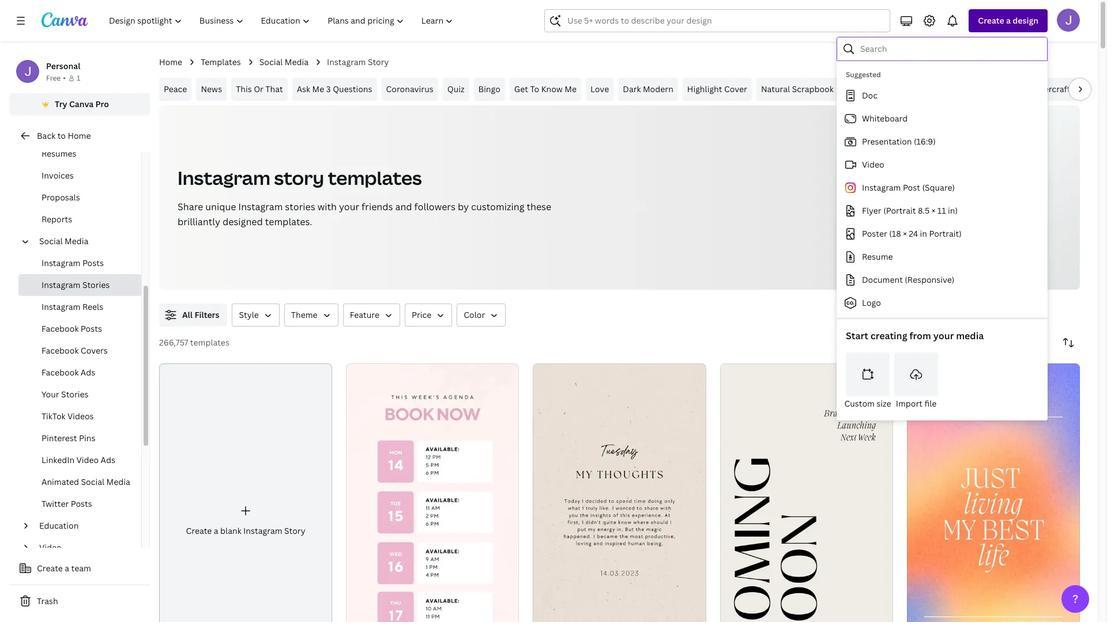 Task type: vqa. For each thing, say whether or not it's contained in the screenshot.
the Explore
no



Task type: locate. For each thing, give the bounding box(es) containing it.
instagram up facebook posts
[[42, 302, 80, 313]]

a for blank
[[214, 526, 218, 537]]

canva
[[69, 99, 94, 110]]

pro
[[95, 99, 109, 110]]

stories
[[285, 201, 315, 213]]

0 vertical spatial home
[[159, 57, 182, 67]]

facebook posts
[[42, 324, 102, 335]]

customizing
[[471, 201, 525, 213]]

start
[[846, 330, 869, 343]]

facebook down instagram reels
[[42, 324, 79, 335]]

facebook covers link
[[18, 340, 141, 362]]

from
[[910, 330, 931, 343]]

1 vertical spatial ×
[[903, 228, 907, 239]]

instagram inside "link"
[[862, 182, 901, 193]]

your right from
[[934, 330, 954, 343]]

0 vertical spatial media
[[285, 57, 309, 67]]

create inside button
[[37, 564, 63, 574]]

reports link
[[18, 209, 141, 231]]

file
[[925, 399, 937, 410]]

(responsive)
[[905, 275, 955, 286]]

stories down facebook ads link
[[61, 389, 89, 400]]

templates down filters at the left
[[190, 337, 230, 348]]

1 horizontal spatial templates
[[328, 166, 422, 190]]

posts inside twitter posts link
[[71, 499, 92, 510]]

posts up instagram stories
[[82, 258, 104, 269]]

brilliantly
[[178, 216, 220, 228]]

facebook for facebook posts
[[42, 324, 79, 335]]

0 vertical spatial ×
[[932, 205, 936, 216]]

video link up (square)
[[837, 153, 1043, 176]]

instagram story templates image
[[834, 106, 1080, 290], [905, 130, 1003, 305]]

0 horizontal spatial social media
[[39, 236, 88, 247]]

social down reports
[[39, 236, 63, 247]]

1 vertical spatial social
[[39, 236, 63, 247]]

me right know
[[565, 84, 577, 95]]

snapshots
[[848, 84, 889, 95]]

2 vertical spatial video
[[39, 543, 61, 554]]

1 vertical spatial create
[[186, 526, 212, 537]]

1 horizontal spatial me
[[565, 84, 577, 95]]

social down linkedin video ads link
[[81, 477, 104, 488]]

a left the design
[[1007, 15, 1011, 26]]

1 horizontal spatial video link
[[837, 153, 1043, 176]]

home up peace
[[159, 57, 182, 67]]

1
[[77, 73, 80, 83]]

this
[[236, 84, 252, 95]]

video link up team
[[35, 538, 134, 559]]

tiktok
[[42, 411, 66, 422]]

natural scrapbook link
[[757, 78, 839, 101]]

home right to
[[68, 130, 91, 141]]

stories
[[82, 280, 110, 291], [61, 389, 89, 400]]

whiteboard
[[862, 113, 908, 124]]

2 vertical spatial facebook
[[42, 367, 79, 378]]

stories up reels
[[82, 280, 110, 291]]

1 vertical spatial social media
[[39, 236, 88, 247]]

1 vertical spatial video link
[[35, 538, 134, 559]]

1 horizontal spatial media
[[106, 477, 130, 488]]

instagram right blank
[[243, 526, 282, 537]]

a
[[1007, 15, 1011, 26], [214, 526, 218, 537], [65, 564, 69, 574]]

1 vertical spatial video
[[76, 455, 99, 466]]

0 vertical spatial story
[[368, 57, 389, 67]]

266,757 templates
[[159, 337, 230, 348]]

social media up that
[[259, 57, 309, 67]]

2 horizontal spatial create
[[978, 15, 1005, 26]]

social media link up instagram posts
[[35, 231, 134, 253]]

instagram up flyer on the right
[[862, 182, 901, 193]]

portrait)
[[929, 228, 962, 239]]

posts inside facebook posts link
[[81, 324, 102, 335]]

start creating from your media
[[846, 330, 984, 343]]

1 horizontal spatial video
[[76, 455, 99, 466]]

0 vertical spatial create
[[978, 15, 1005, 26]]

× left 24
[[903, 228, 907, 239]]

theme button
[[284, 304, 338, 327]]

1 horizontal spatial home
[[159, 57, 182, 67]]

instagram inside share unique instagram stories with your friends and followers by customizing these brilliantly designed templates.
[[238, 201, 283, 213]]

personal
[[46, 61, 80, 72]]

ads down the covers
[[81, 367, 95, 378]]

a left team
[[65, 564, 69, 574]]

twitter
[[42, 499, 69, 510]]

1 horizontal spatial social media
[[259, 57, 309, 67]]

instagram reels link
[[18, 296, 141, 318]]

2 vertical spatial posts
[[71, 499, 92, 510]]

ask me 3 questions link
[[292, 78, 377, 101]]

posts
[[82, 258, 104, 269], [81, 324, 102, 335], [71, 499, 92, 510]]

media up 'ask'
[[285, 57, 309, 67]]

create a blank instagram story link
[[159, 364, 332, 623]]

reels
[[82, 302, 103, 313]]

0 vertical spatial video
[[862, 159, 885, 170]]

2 vertical spatial a
[[65, 564, 69, 574]]

instagram for instagram posts
[[42, 258, 80, 269]]

media
[[285, 57, 309, 67], [65, 236, 88, 247], [106, 477, 130, 488]]

a for design
[[1007, 15, 1011, 26]]

2 facebook from the top
[[42, 345, 79, 356]]

create left blank
[[186, 526, 212, 537]]

posts inside instagram posts link
[[82, 258, 104, 269]]

presentation (16:9) link
[[837, 130, 1043, 153]]

ads up animated social media
[[101, 455, 115, 466]]

2 horizontal spatial a
[[1007, 15, 1011, 26]]

× left 11
[[932, 205, 936, 216]]

2 vertical spatial create
[[37, 564, 63, 574]]

that
[[266, 84, 283, 95]]

create for create a design
[[978, 15, 1005, 26]]

natural scrapbook
[[761, 84, 834, 95]]

create inside dropdown button
[[978, 15, 1005, 26]]

templates up friends
[[328, 166, 422, 190]]

(portrait
[[884, 205, 916, 216]]

0 horizontal spatial social
[[39, 236, 63, 247]]

0 horizontal spatial templates
[[190, 337, 230, 348]]

0 horizontal spatial social media link
[[35, 231, 134, 253]]

1 vertical spatial story
[[284, 526, 305, 537]]

a inside button
[[65, 564, 69, 574]]

1 vertical spatial a
[[214, 526, 218, 537]]

whiteboard link
[[837, 107, 1043, 130]]

social media down reports
[[39, 236, 88, 247]]

posts for instagram posts
[[82, 258, 104, 269]]

1 vertical spatial social media link
[[35, 231, 134, 253]]

animated social media link
[[18, 472, 141, 494]]

share unique instagram stories with your friends and followers by customizing these brilliantly designed templates.
[[178, 201, 552, 228]]

your right with
[[339, 201, 359, 213]]

0 horizontal spatial me
[[312, 84, 324, 95]]

try canva pro button
[[9, 93, 150, 115]]

instagram up 'questions'
[[327, 57, 366, 67]]

posts down 'animated social media' link
[[71, 499, 92, 510]]

resumes
[[42, 148, 76, 159]]

Sort by button
[[1057, 332, 1080, 355]]

me left 3
[[312, 84, 324, 95]]

instagram up instagram stories
[[42, 258, 80, 269]]

2 vertical spatial social
[[81, 477, 104, 488]]

invoices link
[[18, 165, 141, 187]]

0 vertical spatial stories
[[82, 280, 110, 291]]

1 vertical spatial stories
[[61, 389, 89, 400]]

a left blank
[[214, 526, 218, 537]]

0 vertical spatial facebook
[[42, 324, 79, 335]]

templates
[[328, 166, 422, 190], [190, 337, 230, 348]]

2 horizontal spatial video
[[862, 159, 885, 170]]

1 vertical spatial facebook
[[42, 345, 79, 356]]

resume
[[862, 251, 893, 262]]

0 vertical spatial a
[[1007, 15, 1011, 26]]

1 facebook from the top
[[42, 324, 79, 335]]

beige minimalistic modern coming soon launch instagram story image
[[720, 364, 893, 623]]

doc
[[862, 90, 878, 101]]

0 horizontal spatial a
[[65, 564, 69, 574]]

0 horizontal spatial ×
[[903, 228, 907, 239]]

in)
[[948, 205, 958, 216]]

social media link up that
[[259, 56, 309, 69]]

instagram for instagram story templates
[[178, 166, 270, 190]]

posts down reels
[[81, 324, 102, 335]]

1 horizontal spatial your
[[934, 330, 954, 343]]

media
[[956, 330, 984, 343]]

create a blank instagram story
[[186, 526, 305, 537]]

0 vertical spatial ads
[[81, 367, 95, 378]]

0 vertical spatial social
[[259, 57, 283, 67]]

social up that
[[259, 57, 283, 67]]

1 vertical spatial ads
[[101, 455, 115, 466]]

try
[[55, 99, 67, 110]]

1 horizontal spatial ads
[[101, 455, 115, 466]]

free •
[[46, 73, 66, 83]]

create a blank instagram story element
[[159, 364, 332, 623]]

pink minimalist book now availability nail salon instagram story image
[[346, 364, 519, 623]]

facebook up your stories
[[42, 367, 79, 378]]

posts for twitter posts
[[71, 499, 92, 510]]

price
[[412, 310, 432, 321]]

0 vertical spatial social media
[[259, 57, 309, 67]]

create for create a team
[[37, 564, 63, 574]]

0 horizontal spatial create
[[37, 564, 63, 574]]

your inside share unique instagram stories with your friends and followers by customizing these brilliantly designed templates.
[[339, 201, 359, 213]]

creating
[[871, 330, 908, 343]]

a inside dropdown button
[[1007, 15, 1011, 26]]

instagram up unique
[[178, 166, 270, 190]]

media down linkedin video ads link
[[106, 477, 130, 488]]

education
[[39, 521, 79, 532]]

your
[[339, 201, 359, 213], [934, 330, 954, 343]]

1 horizontal spatial ×
[[932, 205, 936, 216]]

back to home link
[[9, 125, 150, 148]]

2 me from the left
[[565, 84, 577, 95]]

orange pink textured gradient motivational quote instagram story image
[[907, 364, 1080, 623]]

proposals link
[[18, 187, 141, 209]]

facebook up facebook ads
[[42, 345, 79, 356]]

designed
[[223, 216, 263, 228]]

11
[[938, 205, 946, 216]]

cover
[[724, 84, 747, 95]]

create left the design
[[978, 15, 1005, 26]]

0 vertical spatial social media link
[[259, 56, 309, 69]]

me inside 'link'
[[565, 84, 577, 95]]

video down 'pins'
[[76, 455, 99, 466]]

0 vertical spatial posts
[[82, 258, 104, 269]]

media down reports link
[[65, 236, 88, 247]]

1 me from the left
[[312, 84, 324, 95]]

stories inside your stories link
[[61, 389, 89, 400]]

flyer (portrait 8.5 × 11 in) link
[[837, 200, 1043, 223]]

3 facebook from the top
[[42, 367, 79, 378]]

create a design
[[978, 15, 1039, 26]]

instagram up instagram reels
[[42, 280, 80, 291]]

quiz link
[[443, 78, 469, 101]]

1 vertical spatial posts
[[81, 324, 102, 335]]

this or that link
[[231, 78, 288, 101]]

education link
[[35, 516, 134, 538]]

create left team
[[37, 564, 63, 574]]

video down presentation
[[862, 159, 885, 170]]

facebook ads link
[[18, 362, 141, 384]]

video
[[862, 159, 885, 170], [76, 455, 99, 466], [39, 543, 61, 554]]

stories for instagram stories
[[82, 280, 110, 291]]

jacob simon image
[[1057, 9, 1080, 32]]

video down the education
[[39, 543, 61, 554]]

news link
[[196, 78, 227, 101]]

proposals
[[42, 192, 80, 203]]

0 horizontal spatial video link
[[35, 538, 134, 559]]

0 vertical spatial your
[[339, 201, 359, 213]]

3
[[326, 84, 331, 95]]

2 vertical spatial media
[[106, 477, 130, 488]]

1 horizontal spatial social media link
[[259, 56, 309, 69]]

dark modern
[[623, 84, 674, 95]]

flyer (portrait 8.5 × 11 in)
[[862, 205, 958, 216]]

1 horizontal spatial social
[[81, 477, 104, 488]]

a for team
[[65, 564, 69, 574]]

2 horizontal spatial social
[[259, 57, 283, 67]]

1 horizontal spatial create
[[186, 526, 212, 537]]

None search field
[[545, 9, 891, 32]]

0 horizontal spatial home
[[68, 130, 91, 141]]

1 horizontal spatial a
[[214, 526, 218, 537]]

0 horizontal spatial media
[[65, 236, 88, 247]]

0 horizontal spatial your
[[339, 201, 359, 213]]

instagram up designed at the left of page
[[238, 201, 283, 213]]

facebook for facebook ads
[[42, 367, 79, 378]]

Search search field
[[861, 38, 1040, 60]]

2 horizontal spatial media
[[285, 57, 309, 67]]

followers
[[414, 201, 456, 213]]

all filters button
[[159, 304, 228, 327]]

to
[[530, 84, 539, 95]]

natural
[[761, 84, 790, 95]]



Task type: describe. For each thing, give the bounding box(es) containing it.
pinterest
[[42, 433, 77, 444]]

0 horizontal spatial video
[[39, 543, 61, 554]]

highlight
[[687, 84, 722, 95]]

(18
[[890, 228, 901, 239]]

suggested
[[846, 70, 881, 80]]

dark
[[623, 84, 641, 95]]

questions
[[333, 84, 372, 95]]

social media for the bottom social media link
[[39, 236, 88, 247]]

create a design button
[[969, 9, 1048, 32]]

news
[[201, 84, 222, 95]]

reports
[[42, 214, 72, 225]]

team
[[71, 564, 91, 574]]

home link
[[159, 56, 182, 69]]

instagram for instagram story
[[327, 57, 366, 67]]

resume link
[[837, 246, 1043, 269]]

style
[[239, 310, 259, 321]]

blank
[[220, 526, 241, 537]]

filters
[[195, 310, 219, 321]]

ask me 3 questions
[[297, 84, 372, 95]]

facebook covers
[[42, 345, 108, 356]]

instagram for instagram stories
[[42, 280, 80, 291]]

back
[[37, 130, 55, 141]]

templates
[[201, 57, 241, 67]]

Search search field
[[568, 10, 883, 32]]

with
[[318, 201, 337, 213]]

facebook for facebook covers
[[42, 345, 79, 356]]

post
[[903, 182, 921, 193]]

theme
[[291, 310, 318, 321]]

social media for the rightmost social media link
[[259, 57, 309, 67]]

get
[[514, 84, 528, 95]]

(square)
[[923, 182, 955, 193]]

love
[[591, 84, 609, 95]]

1 vertical spatial templates
[[190, 337, 230, 348]]

templates link
[[201, 56, 241, 69]]

this or that
[[236, 84, 283, 95]]

feature
[[350, 310, 380, 321]]

coronavirus
[[386, 84, 434, 95]]

free
[[46, 73, 61, 83]]

twitter posts
[[42, 499, 92, 510]]

1 vertical spatial media
[[65, 236, 88, 247]]

document (responsive)
[[862, 275, 955, 286]]

create a team
[[37, 564, 91, 574]]

try canva pro
[[55, 99, 109, 110]]

covers
[[81, 345, 108, 356]]

•
[[63, 73, 66, 83]]

social for the rightmost social media link
[[259, 57, 283, 67]]

top level navigation element
[[102, 9, 463, 32]]

× inside 'link'
[[903, 228, 907, 239]]

ask
[[297, 84, 310, 95]]

instagram for instagram reels
[[42, 302, 80, 313]]

in
[[920, 228, 927, 239]]

or
[[254, 84, 264, 95]]

twitter posts link
[[18, 494, 141, 516]]

social for the bottom social media link
[[39, 236, 63, 247]]

snapshots link
[[843, 78, 893, 101]]

0 vertical spatial templates
[[328, 166, 422, 190]]

quiz
[[447, 84, 465, 95]]

modern
[[643, 84, 674, 95]]

(16:9)
[[914, 136, 936, 147]]

scrapbook
[[792, 84, 834, 95]]

instagram posts link
[[18, 253, 141, 275]]

videos
[[68, 411, 94, 422]]

papercraft
[[1030, 84, 1071, 95]]

instagram post (square)
[[862, 182, 955, 193]]

style button
[[232, 304, 280, 327]]

1 vertical spatial home
[[68, 130, 91, 141]]

1 horizontal spatial story
[[368, 57, 389, 67]]

0 vertical spatial video link
[[837, 153, 1043, 176]]

neutral beige simple minimalist plain text block instagram story image
[[533, 364, 706, 623]]

color button
[[457, 304, 506, 327]]

trash
[[37, 596, 58, 607]]

me inside 'link'
[[312, 84, 324, 95]]

0 horizontal spatial ads
[[81, 367, 95, 378]]

coronavirus link
[[382, 78, 438, 101]]

document
[[862, 275, 903, 286]]

get to know me
[[514, 84, 577, 95]]

0 horizontal spatial story
[[284, 526, 305, 537]]

peace
[[164, 84, 187, 95]]

all filters
[[182, 310, 219, 321]]

facebook posts link
[[18, 318, 141, 340]]

facebook ads
[[42, 367, 95, 378]]

1 vertical spatial your
[[934, 330, 954, 343]]

get to know me link
[[510, 78, 581, 101]]

these
[[527, 201, 552, 213]]

instagram story
[[327, 57, 389, 67]]

posts for facebook posts
[[81, 324, 102, 335]]

price button
[[405, 304, 452, 327]]

poster (18 × 24 in portrait)
[[862, 228, 962, 239]]

feature button
[[343, 304, 400, 327]]

create for create a blank instagram story
[[186, 526, 212, 537]]

to
[[57, 130, 66, 141]]

unique
[[205, 201, 236, 213]]

instagram for instagram post (square)
[[862, 182, 901, 193]]

custom
[[845, 399, 875, 410]]

invoices
[[42, 170, 74, 181]]

stories for your stories
[[61, 389, 89, 400]]

instagram post (square) link
[[837, 176, 1043, 200]]

and
[[395, 201, 412, 213]]

resumes link
[[18, 143, 141, 165]]

love link
[[586, 78, 614, 101]]



